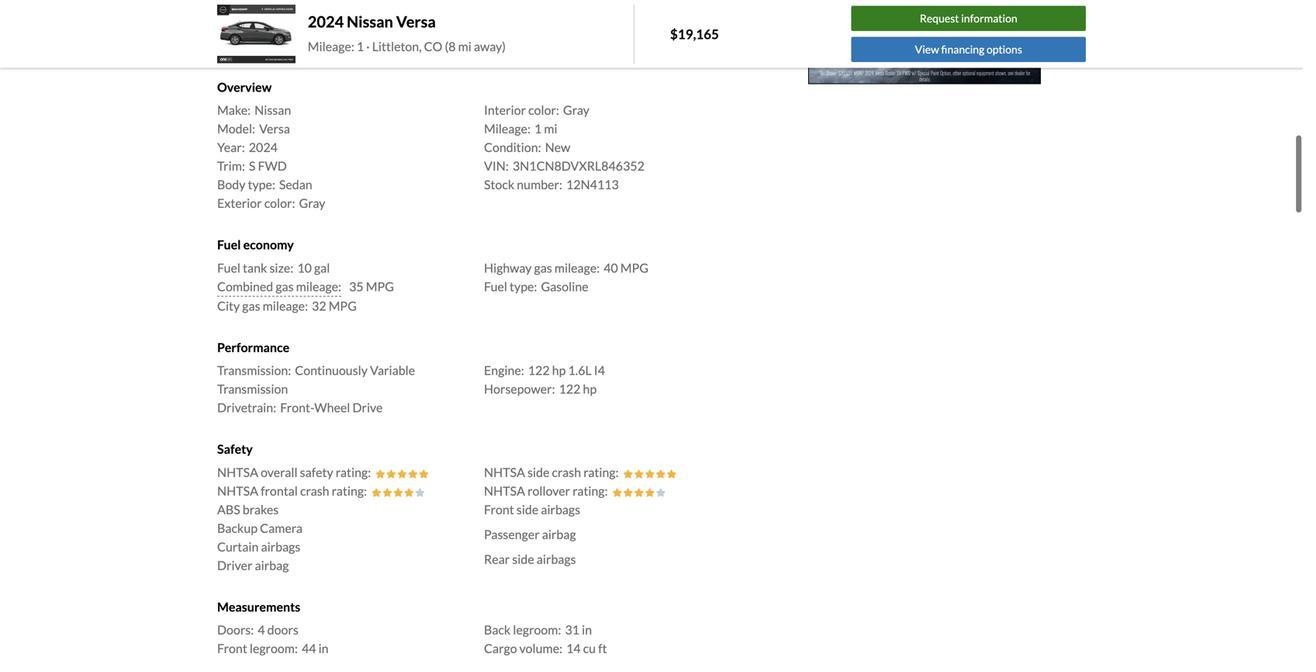 Task type: locate. For each thing, give the bounding box(es) containing it.
color: right interior
[[529, 103, 559, 118]]

crash
[[552, 465, 581, 480], [300, 483, 329, 498]]

1 vertical spatial in
[[319, 641, 329, 656]]

mileage: down gal at the top left
[[296, 279, 342, 294]]

request
[[920, 12, 960, 25]]

front side airbags
[[484, 502, 581, 517]]

1 vertical spatial mpg
[[366, 279, 394, 294]]

mi inside interior color: gray mileage: 1 mi condition: new vin: 3n1cn8dvxrl846352 stock number: 12n4113
[[544, 121, 558, 136]]

crash down the safety on the left bottom of page
[[300, 483, 329, 498]]

1 vertical spatial front
[[217, 641, 247, 656]]

0 vertical spatial color:
[[529, 103, 559, 118]]

1 vertical spatial side
[[517, 502, 539, 517]]

0 horizontal spatial nissan
[[255, 103, 291, 118]]

mileage:
[[555, 260, 600, 275], [296, 279, 342, 294], [263, 298, 308, 313]]

2024 nissan versa mileage: 1 · littleton, co (8 mi away)
[[308, 12, 506, 54]]

1 vertical spatial 1
[[535, 121, 542, 136]]

0 vertical spatial crash
[[552, 465, 581, 480]]

1 vertical spatial 2024
[[249, 140, 278, 155]]

2024 up fwd at the top of the page
[[249, 140, 278, 155]]

1 horizontal spatial type:
[[510, 279, 537, 294]]

0 horizontal spatial in
[[319, 641, 329, 656]]

fuel up combined
[[217, 260, 241, 275]]

0 horizontal spatial mi
[[458, 39, 472, 54]]

nhtsa overall safety rating:
[[217, 465, 371, 480]]

gray inside interior color: gray mileage: 1 mi condition: new vin: 3n1cn8dvxrl846352 stock number: 12n4113
[[563, 103, 590, 118]]

ft
[[598, 641, 607, 656]]

nissan inside 2024 nissan versa mileage: 1 · littleton, co (8 mi away)
[[347, 12, 393, 31]]

performance
[[217, 340, 290, 355]]

2024 right 2024 nissan versa image
[[308, 12, 344, 31]]

type: inside highway gas mileage: 40 mpg fuel type: gasoline
[[510, 279, 537, 294]]

1 left ·
[[357, 39, 364, 54]]

airbags inside abs brakes backup camera curtain airbags driver airbag
[[261, 539, 301, 554]]

hp down i4
[[583, 381, 597, 397]]

airbags down passenger airbag
[[537, 552, 576, 567]]

1 horizontal spatial front
[[484, 502, 514, 517]]

mpg right 35
[[366, 279, 394, 294]]

2 horizontal spatial gas
[[534, 260, 552, 275]]

1 horizontal spatial crash
[[552, 465, 581, 480]]

nhtsa up nhtsa rollover rating:
[[484, 465, 525, 480]]

0 vertical spatial legroom:
[[513, 622, 561, 637]]

nissan inside make: nissan model: versa year: 2024 trim: s fwd body type: sedan exterior color: gray
[[255, 103, 291, 118]]

side down passenger airbag
[[512, 552, 534, 567]]

gas down size:
[[276, 279, 294, 294]]

2 vertical spatial side
[[512, 552, 534, 567]]

0 vertical spatial side
[[528, 465, 550, 480]]

drivetrain: front-wheel drive
[[217, 400, 383, 415]]

mileage: left 32
[[263, 298, 308, 313]]

gas inside highway gas mileage: 40 mpg fuel type: gasoline
[[534, 260, 552, 275]]

0 horizontal spatial type:
[[248, 177, 275, 192]]

122 down 1.6l
[[559, 381, 581, 397]]

1 horizontal spatial legroom:
[[513, 622, 561, 637]]

horsepower:
[[484, 381, 555, 397]]

type:
[[248, 177, 275, 192], [510, 279, 537, 294]]

drive
[[353, 400, 383, 415]]

back
[[484, 622, 511, 637]]

1 vertical spatial airbag
[[255, 558, 289, 573]]

gas up "gasoline"
[[534, 260, 552, 275]]

mpg
[[621, 260, 649, 275], [366, 279, 394, 294], [329, 298, 357, 313]]

mileage: inside 2024 nissan versa mileage: 1 · littleton, co (8 mi away)
[[308, 39, 354, 54]]

1 vertical spatial fuel
[[217, 260, 241, 275]]

airbags down rollover
[[541, 502, 581, 517]]

vin:
[[484, 158, 509, 174]]

away)
[[474, 39, 506, 54]]

interior color: gray mileage: 1 mi condition: new vin: 3n1cn8dvxrl846352 stock number: 12n4113
[[484, 103, 645, 192]]

1 vertical spatial legroom:
[[250, 641, 298, 656]]

2 vertical spatial mpg
[[329, 298, 357, 313]]

nhtsa down the safety
[[217, 465, 258, 480]]

side up passenger airbag
[[517, 502, 539, 517]]

1 horizontal spatial mileage:
[[484, 121, 531, 136]]

1 vertical spatial color:
[[264, 196, 295, 211]]

2 horizontal spatial mpg
[[621, 260, 649, 275]]

fuel tank size: 10 gal combined gas mileage: 35 mpg city gas mileage: 32 mpg
[[217, 260, 394, 313]]

1 vertical spatial mi
[[544, 121, 558, 136]]

advertisement region
[[809, 0, 1041, 84]]

1 horizontal spatial 1
[[535, 121, 542, 136]]

mileage: for interior
[[484, 121, 531, 136]]

1 horizontal spatial nissan
[[347, 12, 393, 31]]

0 vertical spatial mileage:
[[308, 39, 354, 54]]

0 vertical spatial mi
[[458, 39, 472, 54]]

1 vertical spatial versa
[[259, 121, 290, 136]]

versa up co
[[396, 12, 436, 31]]

rating: up nhtsa rollover rating:
[[584, 465, 619, 480]]

fuel for fuel economy
[[217, 237, 241, 252]]

gas
[[534, 260, 552, 275], [276, 279, 294, 294], [242, 298, 260, 313]]

1 vertical spatial nissan
[[255, 103, 291, 118]]

airbags
[[541, 502, 581, 517], [261, 539, 301, 554], [537, 552, 576, 567]]

color: inside interior color: gray mileage: 1 mi condition: new vin: 3n1cn8dvxrl846352 stock number: 12n4113
[[529, 103, 559, 118]]

0 horizontal spatial hp
[[552, 363, 566, 378]]

1 vertical spatial gray
[[299, 196, 326, 211]]

airbag down front side airbags
[[542, 527, 576, 542]]

versa inside make: nissan model: versa year: 2024 trim: s fwd body type: sedan exterior color: gray
[[259, 121, 290, 136]]

s
[[249, 158, 256, 174]]

0 vertical spatial airbag
[[542, 527, 576, 542]]

new
[[545, 140, 571, 155]]

mileage: down interior
[[484, 121, 531, 136]]

0 horizontal spatial gray
[[299, 196, 326, 211]]

1 vertical spatial crash
[[300, 483, 329, 498]]

1 horizontal spatial hp
[[583, 381, 597, 397]]

nhtsa up front side airbags
[[484, 483, 525, 498]]

0 horizontal spatial 2024
[[249, 140, 278, 155]]

0 vertical spatial type:
[[248, 177, 275, 192]]

body
[[217, 177, 246, 192]]

rating: for nhtsa frontal crash rating:
[[332, 483, 367, 498]]

1 horizontal spatial airbag
[[542, 527, 576, 542]]

volume:
[[520, 641, 563, 656]]

rating:
[[336, 465, 371, 480], [584, 465, 619, 480], [332, 483, 367, 498], [573, 483, 608, 498]]

0 horizontal spatial crash
[[300, 483, 329, 498]]

mi right (8
[[458, 39, 472, 54]]

request information
[[920, 12, 1018, 25]]

nissan down "overview"
[[255, 103, 291, 118]]

fuel for fuel tank size: 10 gal combined gas mileage: 35 mpg city gas mileage: 32 mpg
[[217, 260, 241, 275]]

in inside back legroom: 31 in cargo volume: 14 cu ft
[[582, 622, 592, 637]]

in inside doors: 4 doors front legroom: 44 in
[[319, 641, 329, 656]]

doors:
[[217, 622, 254, 637]]

gray up "new"
[[563, 103, 590, 118]]

rear
[[484, 552, 510, 567]]

backup
[[217, 521, 258, 536]]

0 vertical spatial mileage:
[[555, 260, 600, 275]]

side up nhtsa rollover rating:
[[528, 465, 550, 480]]

rating: down the safety on the left bottom of page
[[332, 483, 367, 498]]

nissan up ·
[[347, 12, 393, 31]]

hp
[[552, 363, 566, 378], [583, 381, 597, 397]]

color: inside make: nissan model: versa year: 2024 trim: s fwd body type: sedan exterior color: gray
[[264, 196, 295, 211]]

44
[[302, 641, 316, 656]]

airbags down camera on the left
[[261, 539, 301, 554]]

in
[[582, 622, 592, 637], [319, 641, 329, 656]]

0 vertical spatial gas
[[534, 260, 552, 275]]

0 horizontal spatial versa
[[259, 121, 290, 136]]

gray down sedan
[[299, 196, 326, 211]]

2024 inside 2024 nissan versa mileage: 1 · littleton, co (8 mi away)
[[308, 12, 344, 31]]

0 vertical spatial 2024
[[308, 12, 344, 31]]

versa up fwd at the top of the page
[[259, 121, 290, 136]]

0 horizontal spatial 1
[[357, 39, 364, 54]]

versa
[[396, 12, 436, 31], [259, 121, 290, 136]]

side
[[528, 465, 550, 480], [517, 502, 539, 517], [512, 552, 534, 567]]

gas down combined
[[242, 298, 260, 313]]

0 horizontal spatial 122
[[528, 363, 550, 378]]

legroom: up volume:
[[513, 622, 561, 637]]

0 vertical spatial nissan
[[347, 12, 393, 31]]

2 vertical spatial gas
[[242, 298, 260, 313]]

crash for side
[[552, 465, 581, 480]]

1 vertical spatial mileage:
[[484, 121, 531, 136]]

crash up rollover
[[552, 465, 581, 480]]

0 horizontal spatial mileage:
[[308, 39, 354, 54]]

mpg inside highway gas mileage: 40 mpg fuel type: gasoline
[[621, 260, 649, 275]]

rating: right the safety on the left bottom of page
[[336, 465, 371, 480]]

(8
[[445, 39, 456, 54]]

type: down highway
[[510, 279, 537, 294]]

2024 inside make: nissan model: versa year: 2024 trim: s fwd body type: sedan exterior color: gray
[[249, 140, 278, 155]]

make:
[[217, 103, 251, 118]]

interior
[[484, 103, 526, 118]]

0 horizontal spatial color:
[[264, 196, 295, 211]]

front down doors:
[[217, 641, 247, 656]]

fuel down highway
[[484, 279, 507, 294]]

nissan
[[347, 12, 393, 31], [255, 103, 291, 118]]

mi up "new"
[[544, 121, 558, 136]]

measurements
[[217, 599, 301, 614]]

legroom: down the doors at the bottom
[[250, 641, 298, 656]]

0 vertical spatial in
[[582, 622, 592, 637]]

i4
[[594, 363, 605, 378]]

122 up horsepower:
[[528, 363, 550, 378]]

type: down s
[[248, 177, 275, 192]]

0 vertical spatial 1
[[357, 39, 364, 54]]

0 vertical spatial front
[[484, 502, 514, 517]]

nhtsa
[[217, 465, 258, 480], [484, 465, 525, 480], [217, 483, 258, 498], [484, 483, 525, 498]]

1 horizontal spatial 2024
[[308, 12, 344, 31]]

mileage: inside interior color: gray mileage: 1 mi condition: new vin: 3n1cn8dvxrl846352 stock number: 12n4113
[[484, 121, 531, 136]]

1 up condition:
[[535, 121, 542, 136]]

mpg right 40
[[621, 260, 649, 275]]

1 horizontal spatial versa
[[396, 12, 436, 31]]

1 horizontal spatial in
[[582, 622, 592, 637]]

1 vertical spatial 122
[[559, 381, 581, 397]]

front
[[484, 502, 514, 517], [217, 641, 247, 656]]

1 horizontal spatial gas
[[276, 279, 294, 294]]

color:
[[529, 103, 559, 118], [264, 196, 295, 211]]

0 vertical spatial mpg
[[621, 260, 649, 275]]

0 vertical spatial fuel
[[217, 237, 241, 252]]

0 horizontal spatial front
[[217, 641, 247, 656]]

crash for frontal
[[300, 483, 329, 498]]

2 vertical spatial fuel
[[484, 279, 507, 294]]

1 horizontal spatial gray
[[563, 103, 590, 118]]

mileage: left ·
[[308, 39, 354, 54]]

request information button
[[852, 6, 1086, 31]]

model:
[[217, 121, 255, 136]]

in right 31
[[582, 622, 592, 637]]

gal
[[314, 260, 330, 275]]

fuel left economy
[[217, 237, 241, 252]]

1 vertical spatial type:
[[510, 279, 537, 294]]

fuel inside fuel tank size: 10 gal combined gas mileage: 35 mpg city gas mileage: 32 mpg
[[217, 260, 241, 275]]

airbag right driver
[[255, 558, 289, 573]]

mi
[[458, 39, 472, 54], [544, 121, 558, 136]]

front up passenger
[[484, 502, 514, 517]]

1 horizontal spatial color:
[[529, 103, 559, 118]]

1 inside interior color: gray mileage: 1 mi condition: new vin: 3n1cn8dvxrl846352 stock number: 12n4113
[[535, 121, 542, 136]]

mpg right 32
[[329, 298, 357, 313]]

abs
[[217, 502, 240, 517]]

nhtsa up abs at the left of the page
[[217, 483, 258, 498]]

0 horizontal spatial airbag
[[255, 558, 289, 573]]

color: down sedan
[[264, 196, 295, 211]]

rating: right rollover
[[573, 483, 608, 498]]

legroom:
[[513, 622, 561, 637], [250, 641, 298, 656]]

nhtsa for nhtsa rollover rating:
[[484, 483, 525, 498]]

0 horizontal spatial mpg
[[329, 298, 357, 313]]

1
[[357, 39, 364, 54], [535, 121, 542, 136]]

airbag
[[542, 527, 576, 542], [255, 558, 289, 573]]

nissan for versa
[[347, 12, 393, 31]]

31
[[565, 622, 580, 637]]

size:
[[270, 260, 294, 275]]

mi inside 2024 nissan versa mileage: 1 · littleton, co (8 mi away)
[[458, 39, 472, 54]]

2024
[[308, 12, 344, 31], [249, 140, 278, 155]]

3n1cn8dvxrl846352
[[513, 158, 645, 174]]

0 vertical spatial hp
[[552, 363, 566, 378]]

mileage: up "gasoline"
[[555, 260, 600, 275]]

in right 44
[[319, 641, 329, 656]]

1 horizontal spatial mi
[[544, 121, 558, 136]]

1 inside 2024 nissan versa mileage: 1 · littleton, co (8 mi away)
[[357, 39, 364, 54]]

0 horizontal spatial legroom:
[[250, 641, 298, 656]]

10
[[297, 260, 312, 275]]

side for nhtsa
[[528, 465, 550, 480]]

hp left 1.6l
[[552, 363, 566, 378]]

0 vertical spatial versa
[[396, 12, 436, 31]]

0 vertical spatial gray
[[563, 103, 590, 118]]

sedan
[[279, 177, 313, 192]]



Task type: vqa. For each thing, say whether or not it's contained in the screenshot.
question circle image to the right
no



Task type: describe. For each thing, give the bounding box(es) containing it.
highway
[[484, 260, 532, 275]]

variable
[[370, 363, 415, 378]]

gray inside make: nissan model: versa year: 2024 trim: s fwd body type: sedan exterior color: gray
[[299, 196, 326, 211]]

$19,165
[[670, 26, 719, 42]]

nhtsa for nhtsa overall safety rating:
[[217, 465, 258, 480]]

·
[[366, 39, 370, 54]]

32
[[312, 298, 326, 313]]

engine:
[[484, 363, 524, 378]]

economy
[[243, 237, 294, 252]]

drivetrain:
[[217, 400, 276, 415]]

rollover
[[528, 483, 570, 498]]

doors: 4 doors front legroom: 44 in
[[217, 622, 329, 656]]

side for rear
[[512, 552, 534, 567]]

gasoline
[[541, 279, 589, 294]]

options
[[987, 43, 1023, 56]]

camera
[[260, 521, 303, 536]]

doors
[[267, 622, 299, 637]]

0 horizontal spatial gas
[[242, 298, 260, 313]]

nhtsa for nhtsa side crash rating:
[[484, 465, 525, 480]]

cargo
[[484, 641, 517, 656]]

driver
[[217, 558, 253, 573]]

number:
[[517, 177, 563, 192]]

view financing options button
[[852, 37, 1086, 62]]

frontal
[[261, 483, 298, 498]]

nissan for model:
[[255, 103, 291, 118]]

combined
[[217, 279, 273, 294]]

make: nissan model: versa year: 2024 trim: s fwd body type: sedan exterior color: gray
[[217, 103, 326, 211]]

airbags for rear side airbags
[[537, 552, 576, 567]]

tank
[[243, 260, 267, 275]]

nhtsa side crash rating:
[[484, 465, 619, 480]]

rating: for nhtsa side crash rating:
[[584, 465, 619, 480]]

rating: for nhtsa overall safety rating:
[[336, 465, 371, 480]]

type: inside make: nissan model: versa year: 2024 trim: s fwd body type: sedan exterior color: gray
[[248, 177, 275, 192]]

2024 nissan versa image
[[217, 5, 296, 63]]

information
[[962, 12, 1018, 25]]

nhtsa for nhtsa frontal crash rating:
[[217, 483, 258, 498]]

legroom: inside back legroom: 31 in cargo volume: 14 cu ft
[[513, 622, 561, 637]]

2 vertical spatial mileage:
[[263, 298, 308, 313]]

passenger airbag
[[484, 527, 576, 542]]

nhtsa frontal crash rating:
[[217, 483, 367, 498]]

fuel inside highway gas mileage: 40 mpg fuel type: gasoline
[[484, 279, 507, 294]]

nhtsa rollover rating:
[[484, 483, 608, 498]]

fwd
[[258, 158, 287, 174]]

financing
[[942, 43, 985, 56]]

exterior
[[217, 196, 262, 211]]

1 for nissan
[[357, 39, 364, 54]]

1 for color:
[[535, 121, 542, 136]]

condition:
[[484, 140, 541, 155]]

legroom: inside doors: 4 doors front legroom: 44 in
[[250, 641, 298, 656]]

mileage: inside highway gas mileage: 40 mpg fuel type: gasoline
[[555, 260, 600, 275]]

transmission:
[[217, 363, 291, 378]]

overall
[[261, 465, 298, 480]]

1 horizontal spatial 122
[[559, 381, 581, 397]]

passenger
[[484, 527, 540, 542]]

co
[[424, 39, 443, 54]]

1.6l
[[568, 363, 592, 378]]

versa inside 2024 nissan versa mileage: 1 · littleton, co (8 mi away)
[[396, 12, 436, 31]]

12n4113
[[567, 177, 619, 192]]

continuously variable transmission
[[217, 363, 415, 397]]

year:
[[217, 140, 245, 155]]

highway gas mileage: 40 mpg fuel type: gasoline
[[484, 260, 649, 294]]

14
[[567, 641, 581, 656]]

wheel
[[315, 400, 350, 415]]

abs brakes backup camera curtain airbags driver airbag
[[217, 502, 303, 573]]

safety
[[217, 442, 253, 457]]

view financing options
[[915, 43, 1023, 56]]

1 horizontal spatial mpg
[[366, 279, 394, 294]]

engine: 122 hp 1.6l i4 horsepower: 122 hp
[[484, 363, 605, 397]]

rear side airbags
[[484, 552, 576, 567]]

0 vertical spatial 122
[[528, 363, 550, 378]]

front inside doors: 4 doors front legroom: 44 in
[[217, 641, 247, 656]]

overview
[[217, 80, 272, 95]]

cu
[[583, 641, 596, 656]]

city
[[217, 298, 240, 313]]

continuously
[[295, 363, 368, 378]]

1 vertical spatial hp
[[583, 381, 597, 397]]

safety
[[300, 465, 333, 480]]

35
[[349, 279, 364, 294]]

back legroom: 31 in cargo volume: 14 cu ft
[[484, 622, 607, 656]]

40
[[604, 260, 618, 275]]

littleton,
[[372, 39, 422, 54]]

airbags for front side airbags
[[541, 502, 581, 517]]

mileage: for 2024
[[308, 39, 354, 54]]

4
[[258, 622, 265, 637]]

curtain
[[217, 539, 259, 554]]

side for front
[[517, 502, 539, 517]]

view
[[915, 43, 940, 56]]

1 vertical spatial gas
[[276, 279, 294, 294]]

stock
[[484, 177, 515, 192]]

1 vertical spatial mileage:
[[296, 279, 342, 294]]

fuel economy
[[217, 237, 294, 252]]

trim:
[[217, 158, 245, 174]]

airbag inside abs brakes backup camera curtain airbags driver airbag
[[255, 558, 289, 573]]

transmission
[[217, 381, 288, 397]]

brakes
[[243, 502, 279, 517]]

front-
[[280, 400, 315, 415]]



